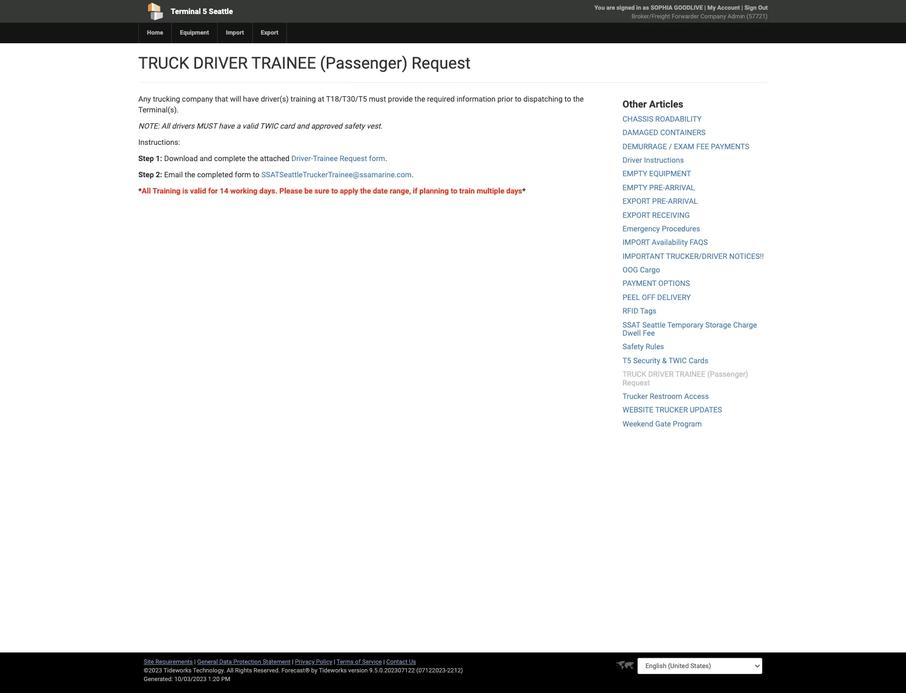 Task type: vqa. For each thing, say whether or not it's contained in the screenshot.
terminal 5 seattle seattle, washington
no



Task type: describe. For each thing, give the bounding box(es) containing it.
import
[[226, 29, 244, 36]]

the left the attached
[[248, 154, 258, 163]]

by
[[312, 667, 318, 674]]

empty pre-arrival link
[[623, 183, 696, 192]]

the right email
[[185, 170, 196, 179]]

contact
[[387, 659, 408, 666]]

availability
[[652, 238, 689, 247]]

empty equipment link
[[623, 169, 692, 178]]

ssat
[[623, 321, 641, 329]]

if
[[413, 187, 418, 195]]

payment
[[623, 279, 657, 288]]

working
[[231, 187, 258, 195]]

export receiving link
[[623, 211, 691, 219]]

containers
[[661, 128, 706, 137]]

are
[[607, 4, 616, 11]]

t5 security & twic cards link
[[623, 356, 709, 365]]

as
[[643, 4, 650, 11]]

0 horizontal spatial driver
[[193, 54, 248, 72]]

trucker
[[656, 406, 689, 414]]

1 horizontal spatial request
[[412, 54, 471, 72]]

company
[[182, 95, 213, 103]]

trucker
[[623, 392, 648, 401]]

have inside any trucking company that will have driver(s) training at t18/t30/t5 must provide the required information prior to dispatching to the terminal(s).
[[243, 95, 259, 103]]

complete
[[214, 154, 246, 163]]

card
[[280, 122, 295, 130]]

to right the sure
[[332, 187, 338, 195]]

9.5.0.202307122
[[370, 667, 415, 674]]

2 empty from the top
[[623, 183, 648, 192]]

sure
[[315, 187, 330, 195]]

truck driver trainee (passenger) request
[[138, 54, 471, 72]]

/
[[670, 142, 673, 151]]

| up tideworks
[[334, 659, 336, 666]]

roadability
[[656, 115, 702, 123]]

demurrage / exam fee payments link
[[623, 142, 750, 151]]

0 vertical spatial twic
[[260, 122, 278, 130]]

site
[[144, 659, 154, 666]]

generated:
[[144, 676, 173, 683]]

protection
[[234, 659, 261, 666]]

trucking
[[153, 95, 180, 103]]

dwell
[[623, 329, 642, 338]]

statement
[[263, 659, 291, 666]]

1 vertical spatial form
[[235, 170, 251, 179]]

any trucking company that will have driver(s) training at t18/t30/t5 must provide the required information prior to dispatching to the terminal(s).
[[138, 95, 584, 114]]

1 * from the left
[[138, 187, 142, 195]]

receiving
[[653, 211, 691, 219]]

driver inside the "other articles chassis roadability damaged containers demurrage / exam fee payments driver instructions empty equipment empty pre-arrival export pre-arrival export receiving emergency procedures import availability faqs important trucker/driver notices!! oog cargo payment options peel off delivery rfid tags ssat seattle temporary storage charge dwell fee safety rules t5 security & twic cards truck driver trainee (passenger) request trucker restroom access website trucker updates weekend gate program"
[[649, 370, 674, 379]]

(07122023-
[[417, 667, 448, 674]]

of
[[355, 659, 361, 666]]

0 horizontal spatial seattle
[[209, 7, 233, 16]]

0 horizontal spatial trainee
[[252, 54, 316, 72]]

website
[[623, 406, 654, 414]]

trainee inside the "other articles chassis roadability damaged containers demurrage / exam fee payments driver instructions empty equipment empty pre-arrival export pre-arrival export receiving emergency procedures import availability faqs important trucker/driver notices!! oog cargo payment options peel off delivery rfid tags ssat seattle temporary storage charge dwell fee safety rules t5 security & twic cards truck driver trainee (passenger) request trucker restroom access website trucker updates weekend gate program"
[[676, 370, 706, 379]]

the left 'date'
[[361, 187, 371, 195]]

1 vertical spatial pre-
[[653, 197, 669, 206]]

chassis
[[623, 115, 654, 123]]

tideworks
[[319, 667, 347, 674]]

updates
[[691, 406, 723, 414]]

oog
[[623, 266, 639, 274]]

charge
[[734, 321, 758, 329]]

1:
[[156, 154, 162, 163]]

website trucker updates link
[[623, 406, 723, 414]]

instructions:
[[138, 138, 180, 147]]

t5
[[623, 356, 632, 365]]

terms of service link
[[337, 659, 382, 666]]

oog cargo link
[[623, 266, 661, 274]]

to right prior
[[515, 95, 522, 103]]

0 horizontal spatial and
[[200, 154, 212, 163]]

other articles chassis roadability damaged containers demurrage / exam fee payments driver instructions empty equipment empty pre-arrival export pre-arrival export receiving emergency procedures import availability faqs important trucker/driver notices!! oog cargo payment options peel off delivery rfid tags ssat seattle temporary storage charge dwell fee safety rules t5 security & twic cards truck driver trainee (passenger) request trucker restroom access website trucker updates weekend gate program
[[623, 98, 765, 428]]

any
[[138, 95, 151, 103]]

| left 'general'
[[194, 659, 196, 666]]

program
[[674, 420, 703, 428]]

fee
[[697, 142, 710, 151]]

account
[[718, 4, 741, 11]]

1 vertical spatial arrival
[[669, 197, 699, 206]]

rules
[[646, 343, 665, 351]]

to right dispatching
[[565, 95, 572, 103]]

weekend gate program link
[[623, 420, 703, 428]]

faqs
[[690, 238, 709, 247]]

14
[[220, 187, 229, 195]]

out
[[759, 4, 769, 11]]

all for *
[[142, 187, 151, 195]]

&
[[663, 356, 668, 365]]

company
[[701, 13, 727, 20]]

| left my
[[705, 4, 707, 11]]

policy
[[316, 659, 333, 666]]

reserved.
[[254, 667, 280, 674]]

equipment
[[180, 29, 209, 36]]

please
[[280, 187, 303, 195]]

information
[[457, 95, 496, 103]]

must
[[369, 95, 386, 103]]

safety
[[344, 122, 365, 130]]

you are signed in as sophia goodlive | my account | sign out broker/freight forwarder company admin (57721)
[[595, 4, 769, 20]]

0 vertical spatial arrival
[[666, 183, 696, 192]]

you
[[595, 4, 605, 11]]

1 horizontal spatial and
[[297, 122, 309, 130]]

procedures
[[662, 224, 701, 233]]

1 horizontal spatial form
[[369, 154, 386, 163]]

truck inside the "other articles chassis roadability damaged containers demurrage / exam fee payments driver instructions empty equipment empty pre-arrival export pre-arrival export receiving emergency procedures import availability faqs important trucker/driver notices!! oog cargo payment options peel off delivery rfid tags ssat seattle temporary storage charge dwell fee safety rules t5 security & twic cards truck driver trainee (passenger) request trucker restroom access website trucker updates weekend gate program"
[[623, 370, 647, 379]]

export pre-arrival link
[[623, 197, 699, 206]]

ssat seattle temporary storage charge dwell fee link
[[623, 321, 758, 338]]

terminal(s).
[[138, 105, 179, 114]]

forecast®
[[282, 667, 310, 674]]

trucker restroom access link
[[623, 392, 710, 401]]



Task type: locate. For each thing, give the bounding box(es) containing it.
trainee down export link
[[252, 54, 316, 72]]

form up working
[[235, 170, 251, 179]]

trucker/driver
[[667, 252, 728, 261]]

export
[[261, 29, 279, 36]]

gate
[[656, 420, 672, 428]]

privacy policy link
[[295, 659, 333, 666]]

restroom
[[650, 392, 683, 401]]

peel
[[623, 293, 641, 302]]

storage
[[706, 321, 732, 329]]

1 horizontal spatial seattle
[[643, 321, 666, 329]]

* right multiple
[[523, 187, 526, 195]]

rights
[[235, 667, 252, 674]]

|
[[705, 4, 707, 11], [742, 4, 744, 11], [194, 659, 196, 666], [292, 659, 294, 666], [334, 659, 336, 666], [384, 659, 385, 666]]

site requirements link
[[144, 659, 193, 666]]

twic right &
[[669, 356, 688, 365]]

train
[[460, 187, 475, 195]]

options
[[659, 279, 691, 288]]

1 vertical spatial and
[[200, 154, 212, 163]]

0 horizontal spatial (passenger)
[[320, 54, 408, 72]]

seattle down tags
[[643, 321, 666, 329]]

days
[[507, 187, 523, 195]]

(passenger) inside the "other articles chassis roadability damaged containers demurrage / exam fee payments driver instructions empty equipment empty pre-arrival export pre-arrival export receiving emergency procedures import availability faqs important trucker/driver notices!! oog cargo payment options peel off delivery rfid tags ssat seattle temporary storage charge dwell fee safety rules t5 security & twic cards truck driver trainee (passenger) request trucker restroom access website trucker updates weekend gate program"
[[708, 370, 749, 379]]

1 vertical spatial export
[[623, 211, 651, 219]]

t18/t30/t5
[[326, 95, 367, 103]]

request up ssatseattletruckertrainee@ssamarine.com link
[[340, 154, 368, 163]]

safety
[[623, 343, 644, 351]]

terms
[[337, 659, 354, 666]]

ssatseattletruckertrainee@ssamarine.com link
[[262, 170, 412, 179]]

pre- down empty pre-arrival link
[[653, 197, 669, 206]]

and right 'card'
[[297, 122, 309, 130]]

in
[[637, 4, 642, 11]]

0 horizontal spatial truck
[[138, 54, 189, 72]]

safety rules link
[[623, 343, 665, 351]]

| up forecast®
[[292, 659, 294, 666]]

0 vertical spatial trainee
[[252, 54, 316, 72]]

0 vertical spatial (passenger)
[[320, 54, 408, 72]]

home
[[147, 29, 163, 36]]

1 export from the top
[[623, 197, 651, 206]]

request inside the "other articles chassis roadability damaged containers demurrage / exam fee payments driver instructions empty equipment empty pre-arrival export pre-arrival export receiving emergency procedures import availability faqs important trucker/driver notices!! oog cargo payment options peel off delivery rfid tags ssat seattle temporary storage charge dwell fee safety rules t5 security & twic cards truck driver trainee (passenger) request trucker restroom access website trucker updates weekend gate program"
[[623, 378, 651, 387]]

notices!!
[[730, 252, 765, 261]]

* left training
[[138, 187, 142, 195]]

0 vertical spatial truck
[[138, 54, 189, 72]]

2 export from the top
[[623, 211, 651, 219]]

dispatching
[[524, 95, 563, 103]]

1 horizontal spatial have
[[243, 95, 259, 103]]

valid right is
[[190, 187, 206, 195]]

all left training
[[142, 187, 151, 195]]

demurrage
[[623, 142, 668, 151]]

empty down empty equipment link
[[623, 183, 648, 192]]

pre- down empty equipment link
[[650, 183, 666, 192]]

0 vertical spatial valid
[[243, 122, 258, 130]]

step left 1:
[[138, 154, 154, 163]]

| left sign
[[742, 4, 744, 11]]

form
[[369, 154, 386, 163], [235, 170, 251, 179]]

days.
[[260, 187, 278, 195]]

(57721)
[[747, 13, 769, 20]]

. up 'date'
[[386, 154, 388, 163]]

terminal 5 seattle
[[171, 7, 233, 16]]

driver down import link
[[193, 54, 248, 72]]

2 step from the top
[[138, 170, 154, 179]]

is
[[183, 187, 188, 195]]

the right dispatching
[[574, 95, 584, 103]]

1 horizontal spatial trainee
[[676, 370, 706, 379]]

service
[[363, 659, 382, 666]]

1 horizontal spatial all
[[161, 122, 170, 130]]

step for step 2: email the completed form to ssatseattletruckertrainee@ssamarine.com .
[[138, 170, 154, 179]]

1 horizontal spatial driver
[[649, 370, 674, 379]]

0 vertical spatial form
[[369, 154, 386, 163]]

at
[[318, 95, 325, 103]]

site requirements | general data protection statement | privacy policy | terms of service | contact us ©2023 tideworks technology. all rights reserved. forecast® by tideworks version 9.5.0.202307122 (07122023-2212) generated: 10/03/2023 1:20 pm
[[144, 659, 463, 683]]

driver
[[193, 54, 248, 72], [649, 370, 674, 379]]

2 vertical spatial all
[[227, 667, 234, 674]]

*
[[138, 187, 142, 195], [523, 187, 526, 195]]

date
[[373, 187, 388, 195]]

contact us link
[[387, 659, 416, 666]]

1 vertical spatial step
[[138, 170, 154, 179]]

1 horizontal spatial valid
[[243, 122, 258, 130]]

0 horizontal spatial valid
[[190, 187, 206, 195]]

1 vertical spatial (passenger)
[[708, 370, 749, 379]]

0 horizontal spatial *
[[138, 187, 142, 195]]

1 horizontal spatial (passenger)
[[708, 370, 749, 379]]

seattle inside the "other articles chassis roadability damaged containers demurrage / exam fee payments driver instructions empty equipment empty pre-arrival export pre-arrival export receiving emergency procedures import availability faqs important trucker/driver notices!! oog cargo payment options peel off delivery rfid tags ssat seattle temporary storage charge dwell fee safety rules t5 security & twic cards truck driver trainee (passenger) request trucker restroom access website trucker updates weekend gate program"
[[643, 321, 666, 329]]

0 vertical spatial step
[[138, 154, 154, 163]]

2 * from the left
[[523, 187, 526, 195]]

request up trucker
[[623, 378, 651, 387]]

arrival up receiving
[[669, 197, 699, 206]]

planning
[[420, 187, 449, 195]]

export up emergency
[[623, 211, 651, 219]]

to left train
[[451, 187, 458, 195]]

truck down 'home' link
[[138, 54, 189, 72]]

1 vertical spatial valid
[[190, 187, 206, 195]]

1 vertical spatial truck
[[623, 370, 647, 379]]

important
[[623, 252, 665, 261]]

the right provide
[[415, 95, 426, 103]]

export up export receiving link
[[623, 197, 651, 206]]

2 horizontal spatial all
[[227, 667, 234, 674]]

truck down t5
[[623, 370, 647, 379]]

and up completed
[[200, 154, 212, 163]]

rfid
[[623, 307, 639, 315]]

peel off delivery link
[[623, 293, 692, 302]]

trainee down cards
[[676, 370, 706, 379]]

forwarder
[[672, 13, 700, 20]]

driver down &
[[649, 370, 674, 379]]

(passenger) up must
[[320, 54, 408, 72]]

admin
[[728, 13, 746, 20]]

instructions
[[645, 156, 685, 164]]

0 horizontal spatial twic
[[260, 122, 278, 130]]

| up 9.5.0.202307122
[[384, 659, 385, 666]]

request up "required"
[[412, 54, 471, 72]]

all inside site requirements | general data protection statement | privacy policy | terms of service | contact us ©2023 tideworks technology. all rights reserved. forecast® by tideworks version 9.5.0.202307122 (07122023-2212) generated: 10/03/2023 1:20 pm
[[227, 667, 234, 674]]

1 vertical spatial seattle
[[643, 321, 666, 329]]

data
[[220, 659, 232, 666]]

step left 2:
[[138, 170, 154, 179]]

driver(s)
[[261, 95, 289, 103]]

1 vertical spatial empty
[[623, 183, 648, 192]]

seattle right 5
[[209, 7, 233, 16]]

driver-trainee request form link
[[292, 154, 386, 163]]

twic
[[260, 122, 278, 130], [669, 356, 688, 365]]

valid right "a"
[[243, 122, 258, 130]]

(passenger) down cards
[[708, 370, 749, 379]]

0 vertical spatial pre-
[[650, 183, 666, 192]]

multiple
[[477, 187, 505, 195]]

0 horizontal spatial .
[[386, 154, 388, 163]]

off
[[643, 293, 656, 302]]

approved
[[311, 122, 343, 130]]

export link
[[252, 23, 287, 43]]

0 horizontal spatial form
[[235, 170, 251, 179]]

0 vertical spatial have
[[243, 95, 259, 103]]

1 vertical spatial driver
[[649, 370, 674, 379]]

step
[[138, 154, 154, 163], [138, 170, 154, 179]]

valid
[[243, 122, 258, 130], [190, 187, 206, 195]]

0 horizontal spatial all
[[142, 187, 151, 195]]

that
[[215, 95, 228, 103]]

0 vertical spatial export
[[623, 197, 651, 206]]

1 empty from the top
[[623, 169, 648, 178]]

import link
[[217, 23, 252, 43]]

0 vertical spatial .
[[386, 154, 388, 163]]

1 vertical spatial all
[[142, 187, 151, 195]]

damaged containers link
[[623, 128, 706, 137]]

1 horizontal spatial twic
[[669, 356, 688, 365]]

arrival
[[666, 183, 696, 192], [669, 197, 699, 206]]

technology.
[[193, 667, 225, 674]]

must
[[197, 122, 217, 130]]

0 horizontal spatial have
[[219, 122, 235, 130]]

the
[[415, 95, 426, 103], [574, 95, 584, 103], [248, 154, 258, 163], [185, 170, 196, 179], [361, 187, 371, 195]]

0 vertical spatial seattle
[[209, 7, 233, 16]]

have right will
[[243, 95, 259, 103]]

vest.
[[367, 122, 383, 130]]

security
[[634, 356, 661, 365]]

required
[[428, 95, 455, 103]]

be
[[305, 187, 313, 195]]

range,
[[390, 187, 411, 195]]

twic inside the "other articles chassis roadability damaged containers demurrage / exam fee payments driver instructions empty equipment empty pre-arrival export pre-arrival export receiving emergency procedures import availability faqs important trucker/driver notices!! oog cargo payment options peel off delivery rfid tags ssat seattle temporary storage charge dwell fee safety rules t5 security & twic cards truck driver trainee (passenger) request trucker restroom access website trucker updates weekend gate program"
[[669, 356, 688, 365]]

0 horizontal spatial request
[[340, 154, 368, 163]]

step for step 1: download and complete the attached driver-trainee request form .
[[138, 154, 154, 163]]

0 vertical spatial empty
[[623, 169, 648, 178]]

1 step from the top
[[138, 154, 154, 163]]

0 vertical spatial all
[[161, 122, 170, 130]]

weekend
[[623, 420, 654, 428]]

1 vertical spatial trainee
[[676, 370, 706, 379]]

. up if
[[412, 170, 414, 179]]

1 horizontal spatial .
[[412, 170, 414, 179]]

* all training is valid for 14 working days. please be sure to apply the date range, if planning to train multiple days *
[[138, 187, 526, 195]]

0 vertical spatial driver
[[193, 54, 248, 72]]

all right the note:
[[161, 122, 170, 130]]

to down step 1: download and complete the attached driver-trainee request form . at left top
[[253, 170, 260, 179]]

prior
[[498, 95, 514, 103]]

2:
[[156, 170, 162, 179]]

1 vertical spatial .
[[412, 170, 414, 179]]

5
[[203, 7, 207, 16]]

1 vertical spatial have
[[219, 122, 235, 130]]

1 vertical spatial request
[[340, 154, 368, 163]]

(passenger)
[[320, 54, 408, 72], [708, 370, 749, 379]]

for
[[208, 187, 218, 195]]

0 vertical spatial request
[[412, 54, 471, 72]]

all for note:
[[161, 122, 170, 130]]

twic left 'card'
[[260, 122, 278, 130]]

email
[[164, 170, 183, 179]]

all up pm at left
[[227, 667, 234, 674]]

2 horizontal spatial request
[[623, 378, 651, 387]]

1 horizontal spatial truck
[[623, 370, 647, 379]]

form down vest.
[[369, 154, 386, 163]]

1 horizontal spatial *
[[523, 187, 526, 195]]

2 vertical spatial request
[[623, 378, 651, 387]]

apply
[[340, 187, 359, 195]]

note: all drivers must have a valid twic card and approved safety vest.
[[138, 122, 383, 130]]

0 vertical spatial and
[[297, 122, 309, 130]]

have left "a"
[[219, 122, 235, 130]]

1 vertical spatial twic
[[669, 356, 688, 365]]

arrival down the equipment
[[666, 183, 696, 192]]

empty down driver
[[623, 169, 648, 178]]

privacy
[[295, 659, 315, 666]]



